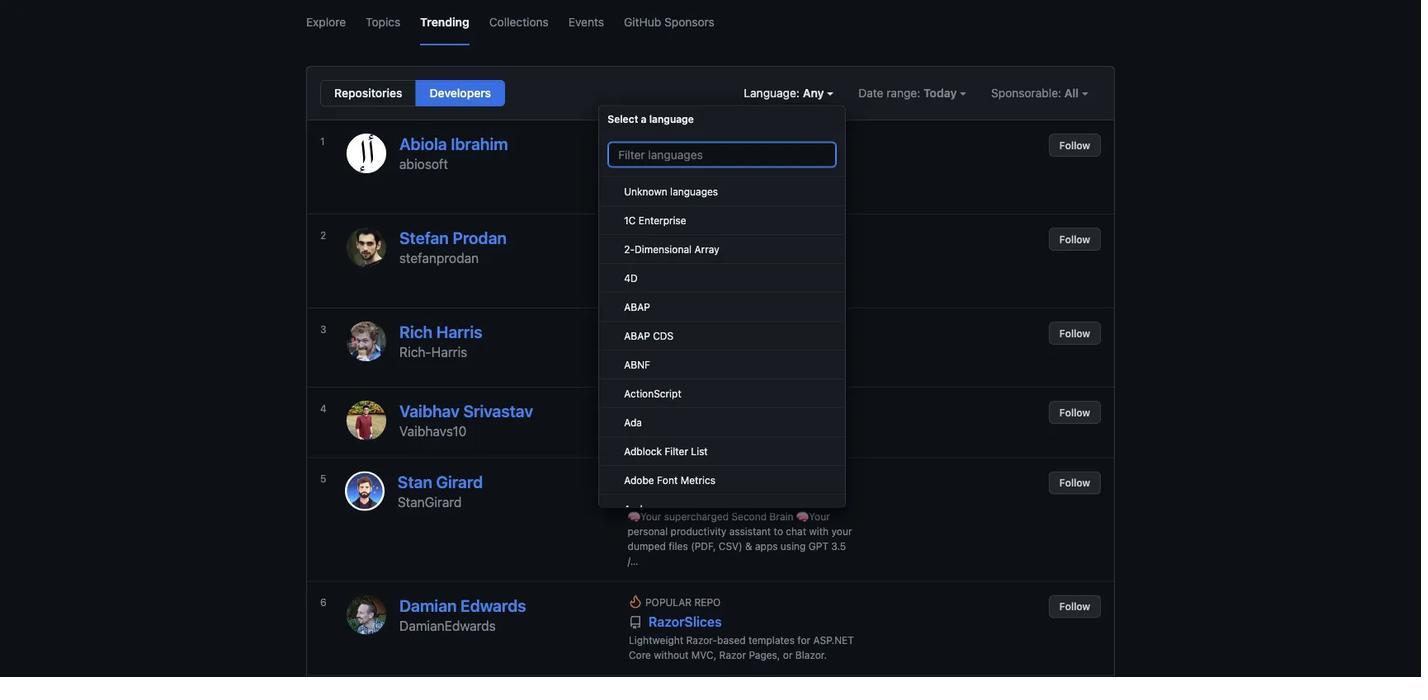 Task type: locate. For each thing, give the bounding box(es) containing it.
ada
[[624, 416, 642, 428]]

3 repo image from the top
[[629, 422, 642, 435]]

abnf
[[624, 359, 650, 370]]

0 vertical spatial repo image
[[629, 249, 642, 262]]

repo up array
[[694, 229, 721, 241]]

your up gpt
[[809, 511, 830, 523]]

flame image up quivr link
[[628, 472, 641, 485]]

scaffolding
[[740, 361, 792, 373]]

1 vertical spatial flame image
[[629, 595, 642, 609]]

to
[[774, 526, 783, 538]]

1 horizontal spatial 🧠
[[796, 511, 806, 523]]

unknown
[[624, 185, 667, 197]]

repo image up timoni
[[629, 249, 642, 262]]

stan girard stangirard
[[398, 472, 483, 510]]

a right is
[[673, 267, 679, 279]]

0 vertical spatial abap
[[624, 301, 650, 312]]

2 flame image from the top
[[629, 595, 642, 609]]

2 repo image from the top
[[629, 343, 642, 356]]

harris up rich-harris link
[[436, 322, 482, 342]]

brain
[[769, 511, 793, 523]]

0 horizontal spatial 🧠
[[628, 511, 638, 523]]

your
[[640, 511, 661, 523], [809, 511, 830, 523]]

flame image up degit link
[[629, 322, 642, 335]]

vaibhav srivastav link
[[399, 401, 533, 421]]

1 vertical spatial repo image
[[629, 343, 642, 356]]

on
[[721, 173, 732, 185]]

2 abap from the top
[[624, 330, 650, 341]]

1 vertical spatial repo image
[[628, 493, 641, 506]]

ada link
[[599, 408, 845, 437]]

popular repo for stan girard
[[644, 473, 720, 485]]

0 horizontal spatial for
[[767, 267, 780, 279]]

second
[[731, 511, 767, 523]]

abiosoft link
[[399, 156, 448, 172]]

5 link
[[320, 472, 332, 569]]

by left cue
[[672, 282, 683, 294]]

@stangirard image
[[345, 472, 384, 511]]

lightweight
[[629, 635, 683, 647]]

0 vertical spatial repo image
[[629, 155, 642, 168]]

1 horizontal spatial a
[[673, 267, 679, 279]]

🧠
[[628, 511, 638, 523], [796, 511, 806, 523]]

all
[[1064, 86, 1079, 100]]

popular repo up colima
[[645, 135, 721, 147]]

0 horizontal spatial by
[[672, 282, 683, 294]]

repo image down adobe
[[628, 493, 641, 506]]

your
[[831, 526, 852, 538]]

0 vertical spatial with
[[827, 173, 846, 185]]

adblock
[[624, 445, 662, 457]]

0 horizontal spatial a
[[641, 113, 647, 125]]

repo image inside razorslices link
[[629, 616, 642, 630]]

github
[[624, 15, 661, 28]]

with right the linux)
[[827, 173, 846, 185]]

date
[[858, 86, 883, 100]]

degit link
[[629, 340, 681, 357]]

menu containing select a language
[[598, 105, 846, 678]]

Follow DamianEdwards submit
[[1049, 595, 1101, 619]]

repo image for harris
[[629, 343, 642, 356]]

repo down list
[[693, 473, 720, 485]]

flame image for ibrahim
[[629, 134, 642, 147]]

blazor.
[[795, 650, 827, 661]]

repo up razorslices
[[694, 597, 721, 609]]

3.5
[[831, 541, 846, 553]]

adblock filter list
[[624, 445, 708, 457]]

degit
[[645, 340, 681, 356]]

popular repo down actionscript
[[645, 403, 721, 414]]

@vaibhavs10 image
[[347, 401, 386, 441]]

flame image up "ada"
[[629, 401, 642, 414]]

based
[[717, 635, 746, 647]]

🧠 up personal
[[628, 511, 638, 523]]

(pdf,
[[691, 541, 716, 553]]

abiola ibrahim link
[[399, 134, 508, 153]]

popular for girard
[[644, 473, 690, 485]]

🧠 up "chat"
[[796, 511, 806, 523]]

unknown languages link
[[599, 177, 845, 206]]

flame image for harris
[[629, 322, 642, 335]]

stefan prodan stefanprodan
[[399, 228, 507, 266]]

for right manager
[[767, 267, 780, 279]]

2 vertical spatial repo image
[[629, 616, 642, 630]]

your up personal
[[640, 511, 661, 523]]

repo image inside degit link
[[629, 343, 642, 356]]

explore
[[306, 15, 346, 28]]

popular up degit
[[645, 323, 692, 335]]

abiosoft
[[399, 156, 448, 172]]

popular down actionscript
[[645, 403, 692, 414]]

abap for abap cds
[[624, 330, 650, 341]]

harris down the 'rich harris' link
[[431, 345, 467, 360]]

popular up colima
[[645, 135, 692, 147]]

flame image down /…
[[629, 595, 642, 609]]

vaibhav
[[399, 401, 459, 421]]

personal
[[628, 526, 668, 538]]

repo image for ibrahim
[[629, 155, 642, 168]]

girard
[[436, 472, 483, 491]]

razor-
[[686, 635, 717, 647]]

Follow StanGirard submit
[[1049, 472, 1101, 495]]

1 repo image from the top
[[629, 155, 642, 168]]

minimal
[[629, 188, 665, 200]]

1 abap from the top
[[624, 301, 650, 312]]

repo down straightforward project scaffolding
[[694, 403, 721, 414]]

popular for ibrahim
[[645, 135, 692, 147]]

without
[[654, 650, 689, 661]]

repo image up lightweight
[[629, 616, 642, 630]]

repo image inside quivr link
[[628, 493, 641, 506]]

repo image for srivastav
[[629, 422, 642, 435]]

with
[[827, 173, 846, 185], [809, 526, 829, 538]]

popular up 2-dimensional array
[[645, 229, 692, 241]]

date range: today
[[858, 86, 960, 100]]

sponsors
[[664, 15, 715, 28]]

sponsorable:
[[991, 86, 1061, 100]]

dumped
[[628, 541, 666, 553]]

1 horizontal spatial for
[[797, 635, 810, 647]]

container
[[629, 173, 674, 185]]

0 vertical spatial harris
[[436, 322, 482, 342]]

1 vertical spatial a
[[673, 267, 679, 279]]

popular up quivr
[[644, 473, 690, 485]]

edwards
[[461, 596, 526, 615]]

colima link
[[629, 152, 690, 168]]

repo image up adblock
[[629, 422, 642, 435]]

menu
[[598, 105, 846, 678]]

popular repo up razorslices
[[645, 597, 721, 609]]

for up "blazor."
[[797, 635, 810, 647]]

for inside the lightweight razor-based templates for asp.net core without mvc, razor pages, or blazor.
[[797, 635, 810, 647]]

flame image
[[629, 401, 642, 414], [629, 595, 642, 609]]

repo image up abnf
[[629, 343, 642, 356]]

repo down abap link
[[694, 323, 721, 335]]

linux)
[[795, 173, 824, 185]]

quivr
[[644, 490, 679, 506]]

damianedwards
[[399, 618, 496, 634]]

popular repo up 2-dimensional array
[[645, 229, 721, 241]]

0 vertical spatial a
[[641, 113, 647, 125]]

popular repo up degit
[[645, 323, 721, 335]]

0 vertical spatial flame image
[[629, 401, 642, 414]]

repo up the runtimes
[[694, 135, 721, 147]]

@rich harris image
[[347, 322, 386, 361]]

ibrahim
[[451, 134, 508, 153]]

repo for rich harris
[[694, 323, 721, 335]]

1 vertical spatial abap
[[624, 330, 650, 341]]

0 vertical spatial for
[[767, 267, 780, 279]]

popular up razorslices link
[[645, 597, 692, 609]]

adobe
[[624, 474, 654, 486]]

1 your from the left
[[640, 511, 661, 523]]

1 vertical spatial for
[[797, 635, 810, 647]]

flame image for girard
[[628, 472, 641, 485]]

repo image
[[629, 155, 642, 168], [629, 343, 642, 356], [629, 422, 642, 435]]

abap down powered
[[624, 301, 650, 312]]

repo image
[[629, 249, 642, 262], [628, 493, 641, 506], [629, 616, 642, 630]]

language
[[649, 113, 694, 125]]

Follow Rich-Harris submit
[[1049, 322, 1101, 345]]

popular repo up quivr
[[644, 473, 720, 485]]

repo image up container
[[629, 155, 642, 168]]

Follow abiosoft submit
[[1049, 134, 1101, 157]]

1 flame image from the top
[[629, 401, 642, 414]]

razorslices
[[645, 614, 722, 630]]

4 link
[[320, 401, 333, 445]]

repo image inside timoni link
[[629, 249, 642, 262]]

2 your from the left
[[809, 511, 830, 523]]

repo image inside colima link
[[629, 155, 642, 168]]

abap left cds
[[624, 330, 650, 341]]

6
[[320, 597, 326, 609]]

repo for stefan prodan
[[694, 229, 721, 241]]

repo
[[694, 135, 721, 147], [694, 229, 721, 241], [694, 323, 721, 335], [694, 403, 721, 414], [693, 473, 720, 485], [694, 597, 721, 609]]

timoni
[[645, 246, 688, 262]]

files
[[669, 541, 688, 553]]

razorslices link
[[629, 614, 722, 630]]

popular repo for stefan prodan
[[645, 229, 721, 241]]

1c enterprise link
[[599, 206, 845, 235]]

popular for edwards
[[645, 597, 692, 609]]

with up gpt
[[809, 526, 829, 538]]

by left helm.
[[769, 282, 780, 294]]

a right select
[[641, 113, 647, 125]]

using
[[781, 541, 806, 553]]

2-
[[624, 243, 635, 255]]

stefanprodan
[[399, 250, 479, 266]]

github sponsors link
[[624, 0, 715, 45]]

2 vertical spatial repo image
[[629, 422, 642, 435]]

stefan prodan link
[[399, 228, 507, 248]]

0 horizontal spatial your
[[640, 511, 661, 523]]

flame image
[[629, 134, 642, 147], [629, 228, 642, 241], [629, 322, 642, 335], [628, 472, 641, 485]]

flame image down 1c on the top left of the page
[[629, 228, 642, 241]]

flame image down select
[[629, 134, 642, 147]]

1 horizontal spatial by
[[769, 282, 780, 294]]

popular repo for vaibhav srivastav
[[645, 403, 721, 414]]

popular repo for rich harris
[[645, 323, 721, 335]]

repositories
[[334, 86, 402, 100]]

runtimes
[[677, 173, 718, 185]]

list
[[691, 445, 708, 457]]

adobe font metrics
[[624, 474, 715, 486]]

1 horizontal spatial your
[[809, 511, 830, 523]]

damian
[[399, 596, 457, 615]]

1 vertical spatial with
[[809, 526, 829, 538]]



Task type: vqa. For each thing, say whether or not it's contained in the screenshot.


Task type: describe. For each thing, give the bounding box(es) containing it.
repo image for edwards
[[629, 616, 642, 630]]

stan
[[398, 472, 432, 491]]

colima
[[645, 152, 690, 168]]

events link
[[568, 0, 604, 45]]

rich-
[[399, 345, 431, 360]]

stefan
[[399, 228, 449, 248]]

range:
[[887, 86, 920, 100]]

Follow Vaibhavs10 submit
[[1049, 401, 1101, 424]]

@damianedwards image
[[347, 595, 386, 635]]

or
[[783, 650, 793, 661]]

vaibhavs10
[[399, 424, 467, 439]]

abap cds
[[624, 330, 674, 341]]

quivr link
[[628, 490, 679, 506]]

vaibhav srivastav vaibhavs10
[[399, 401, 533, 439]]

gpt
[[809, 541, 829, 553]]

4d
[[624, 272, 638, 283]]

project
[[704, 361, 737, 373]]

filter
[[665, 445, 688, 457]]

mvc,
[[691, 650, 717, 661]]

rich harris rich-harris
[[399, 322, 482, 360]]

assistant
[[729, 526, 771, 538]]

adobe font metrics link
[[599, 466, 845, 495]]

kubernetes,
[[783, 267, 839, 279]]

events
[[568, 15, 604, 28]]

razor
[[719, 650, 746, 661]]

vaibhavs10 link
[[399, 424, 467, 439]]

with inside container runtimes on macos (and linux) with minimal setup
[[827, 173, 846, 185]]

language:
[[744, 86, 800, 100]]

2 by from the left
[[769, 282, 780, 294]]

rich
[[399, 322, 433, 342]]

popular for harris
[[645, 323, 692, 335]]

unknown languages
[[624, 185, 718, 197]]

@abiosoft image
[[347, 134, 386, 173]]

manager
[[724, 267, 765, 279]]

explore link
[[306, 0, 346, 45]]

1c
[[624, 214, 636, 226]]

container runtimes on macos (and linux) with minimal setup
[[629, 173, 846, 200]]

actionscript
[[624, 387, 681, 399]]

select
[[608, 113, 638, 125]]

3 link
[[320, 322, 333, 375]]

damian edwards damianedwards
[[399, 596, 526, 634]]

topics link
[[366, 0, 400, 45]]

2 link
[[320, 228, 333, 295]]

popular repo for abiola ibrahim
[[645, 135, 721, 147]]

trending
[[420, 15, 469, 28]]

a inside timoni is a package manager for kubernetes, powered by cue and inspired by helm.
[[673, 267, 679, 279]]

array
[[694, 243, 719, 255]]

flame image for prodan
[[629, 228, 642, 241]]

with inside 🧠 your supercharged second brain 🧠 your personal productivity assistant to chat with your dumped files (pdf, csv) & apps using gpt 3.5 /…
[[809, 526, 829, 538]]

5
[[320, 473, 326, 485]]

stangirard link
[[398, 494, 462, 510]]

adblock filter list link
[[599, 437, 845, 466]]

6 link
[[320, 595, 333, 663]]

a inside 'menu'
[[641, 113, 647, 125]]

repo for damian edwards
[[694, 597, 721, 609]]

1 vertical spatial harris
[[431, 345, 467, 360]]

1
[[320, 135, 325, 147]]

repo for abiola ibrahim
[[694, 135, 721, 147]]

stefanprodan link
[[399, 250, 479, 266]]

1c enterprise
[[624, 214, 686, 226]]

repo image for girard
[[628, 493, 641, 506]]

straightforward project scaffolding
[[629, 361, 792, 373]]

github sponsors
[[624, 15, 715, 28]]

languages
[[670, 185, 718, 197]]

popular repo for damian edwards
[[645, 597, 721, 609]]

1 by from the left
[[672, 282, 683, 294]]

cds
[[653, 330, 674, 341]]

package
[[682, 267, 721, 279]]

1 🧠 from the left
[[628, 511, 638, 523]]

Type or choose a language text field
[[608, 142, 837, 168]]

chat
[[786, 526, 806, 538]]

repo for vaibhav srivastav
[[694, 403, 721, 414]]

2-dimensional array link
[[599, 235, 845, 264]]

for inside timoni is a package manager for kubernetes, powered by cue and inspired by helm.
[[767, 267, 780, 279]]

4d link
[[599, 264, 845, 293]]

enterprise
[[639, 214, 686, 226]]

inspired
[[729, 282, 766, 294]]

repo for stan girard
[[693, 473, 720, 485]]

srivastav
[[463, 401, 533, 421]]

1 link
[[320, 134, 333, 201]]

2 🧠 from the left
[[796, 511, 806, 523]]

timoni
[[629, 267, 660, 279]]

flame image for edwards
[[629, 595, 642, 609]]

repo image for prodan
[[629, 249, 642, 262]]

flame image for srivastav
[[629, 401, 642, 414]]

select a language
[[608, 113, 694, 125]]

2
[[320, 229, 326, 241]]

asp.net
[[813, 635, 854, 647]]

stan girard link
[[398, 472, 483, 491]]

today
[[923, 86, 957, 100]]

damianedwards link
[[399, 618, 496, 634]]

abap for abap
[[624, 301, 650, 312]]

sponsorable: all
[[991, 86, 1079, 100]]

@stefanprodan image
[[347, 228, 386, 267]]

Follow stefanprodan submit
[[1049, 228, 1101, 251]]

collections
[[489, 15, 549, 28]]

(and
[[771, 173, 793, 185]]

2-dimensional array
[[624, 243, 719, 255]]

apps
[[755, 541, 778, 553]]

popular for srivastav
[[645, 403, 692, 414]]

popular for prodan
[[645, 229, 692, 241]]

🧠 your supercharged second brain 🧠 your personal productivity assistant to chat with your dumped files (pdf, csv) & apps using gpt 3.5 /…
[[628, 511, 852, 567]]

cue
[[686, 282, 706, 294]]

actionscript link
[[599, 379, 845, 408]]

&
[[745, 541, 752, 553]]



